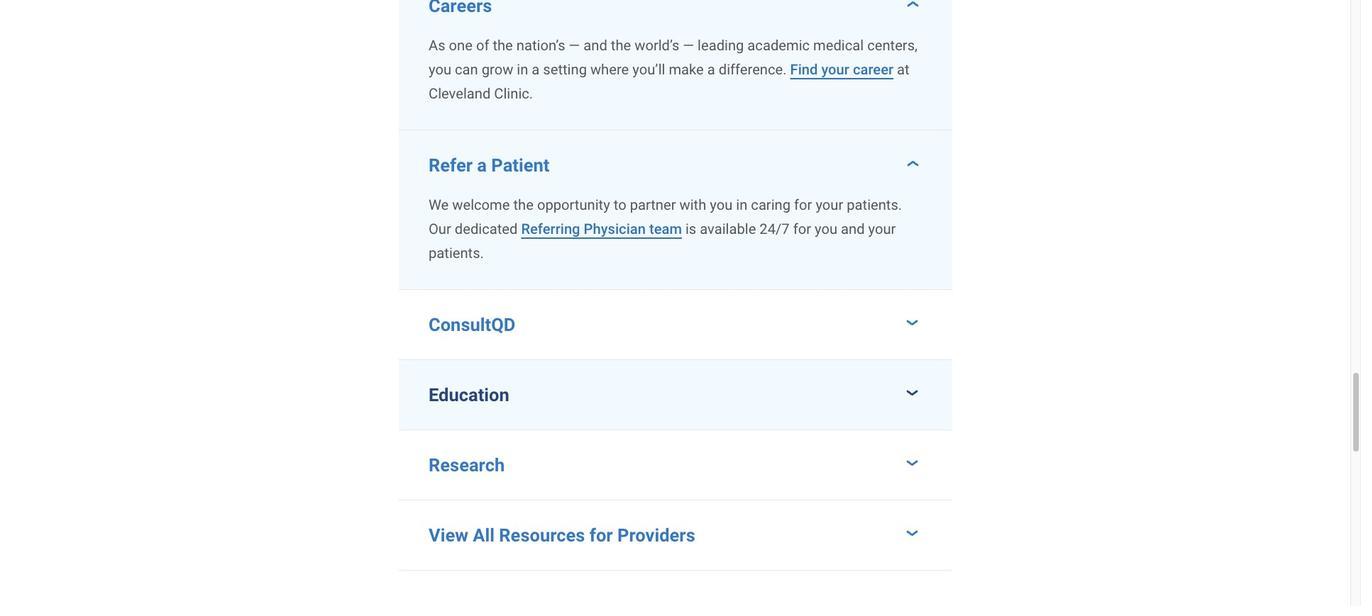 Task type: describe. For each thing, give the bounding box(es) containing it.
view all resources for providers
[[429, 525, 696, 546]]

one
[[449, 37, 473, 54]]

team
[[650, 221, 682, 238]]

welcome
[[452, 196, 510, 213]]

all
[[473, 525, 495, 546]]

find
[[791, 61, 818, 78]]

0 vertical spatial your
[[822, 61, 850, 78]]

where
[[591, 61, 629, 78]]

you inside as one of the nation's — and the world's — leading academic medical centers, you can grow in a setting where you'll make a difference.
[[429, 61, 452, 78]]

your inside we welcome the opportunity to partner with you in caring for your patients. our dedicated
[[816, 196, 844, 213]]

our
[[429, 221, 451, 238]]

to
[[614, 196, 627, 213]]

at
[[897, 61, 910, 78]]

in inside we welcome the opportunity to partner with you in caring for your patients. our dedicated
[[736, 196, 748, 213]]

dedicated
[[455, 221, 518, 238]]

providers
[[618, 525, 696, 546]]

2 horizontal spatial a
[[708, 61, 715, 78]]

patients. inside we welcome the opportunity to partner with you in caring for your patients. our dedicated
[[847, 196, 902, 213]]

view
[[429, 525, 469, 546]]

we
[[429, 196, 449, 213]]

you inside we welcome the opportunity to partner with you in caring for your patients. our dedicated
[[710, 196, 733, 213]]

patients. inside is available 24/7 for you and your patients.
[[429, 245, 484, 262]]

education tab
[[399, 360, 952, 430]]

nation's
[[517, 37, 566, 54]]

at cleveland clinic.
[[429, 61, 910, 102]]

partner
[[630, 196, 676, 213]]

education
[[429, 384, 510, 406]]

consultqd tab
[[399, 290, 952, 360]]

is
[[686, 221, 697, 238]]

referring
[[521, 221, 580, 238]]

for for you
[[793, 221, 811, 238]]

2 horizontal spatial the
[[611, 37, 631, 54]]

and inside is available 24/7 for you and your patients.
[[841, 221, 865, 238]]

opportunity
[[537, 196, 610, 213]]

the inside we welcome the opportunity to partner with you in caring for your patients. our dedicated
[[514, 196, 534, 213]]

patient
[[492, 155, 550, 176]]

find your career
[[791, 61, 894, 78]]

0 horizontal spatial the
[[493, 37, 513, 54]]

refer
[[429, 155, 473, 176]]

view all resources for providers tab
[[399, 501, 952, 570]]

we welcome the opportunity to partner with you in caring for your patients. our dedicated
[[429, 196, 902, 238]]

grow
[[482, 61, 514, 78]]

1 — from the left
[[569, 37, 580, 54]]



Task type: locate. For each thing, give the bounding box(es) containing it.
1 vertical spatial and
[[841, 221, 865, 238]]

make
[[669, 61, 704, 78]]

available
[[700, 221, 756, 238]]

find your career link
[[791, 61, 894, 78]]

0 vertical spatial for
[[794, 196, 812, 213]]

you inside is available 24/7 for you and your patients.
[[815, 221, 838, 238]]

—
[[569, 37, 580, 54], [683, 37, 694, 54]]

1 horizontal spatial patients.
[[847, 196, 902, 213]]

of
[[476, 37, 489, 54]]

2 vertical spatial your
[[869, 221, 896, 238]]

— up setting
[[569, 37, 580, 54]]

centers,
[[868, 37, 918, 54]]

1 horizontal spatial the
[[514, 196, 534, 213]]

refer a patient tab
[[399, 130, 952, 182]]

2 horizontal spatial you
[[815, 221, 838, 238]]

patients.
[[847, 196, 902, 213], [429, 245, 484, 262]]

tab
[[399, 0, 952, 22]]

academic
[[748, 37, 810, 54]]

medical
[[814, 37, 864, 54]]

— up 'make'
[[683, 37, 694, 54]]

referring physician team
[[521, 221, 682, 238]]

clinic.
[[494, 85, 533, 102]]

physician
[[584, 221, 646, 238]]

is available 24/7 for you and your patients.
[[429, 221, 896, 262]]

caring
[[751, 196, 791, 213]]

your inside is available 24/7 for you and your patients.
[[869, 221, 896, 238]]

the up referring
[[514, 196, 534, 213]]

as
[[429, 37, 446, 54]]

in right 'grow'
[[517, 61, 528, 78]]

1 horizontal spatial —
[[683, 37, 694, 54]]

1 vertical spatial your
[[816, 196, 844, 213]]

you down as on the left of the page
[[429, 61, 452, 78]]

2 vertical spatial you
[[815, 221, 838, 238]]

as one of the nation's — and the world's — leading academic medical centers, you can grow in a setting where you'll make a difference.
[[429, 37, 918, 78]]

0 vertical spatial you
[[429, 61, 452, 78]]

for inside is available 24/7 for you and your patients.
[[793, 221, 811, 238]]

difference.
[[719, 61, 787, 78]]

you up available
[[710, 196, 733, 213]]

2 — from the left
[[683, 37, 694, 54]]

tab list containing refer a patient
[[399, 0, 952, 571]]

research tab
[[399, 431, 952, 500]]

1 vertical spatial you
[[710, 196, 733, 213]]

and
[[584, 37, 608, 54], [841, 221, 865, 238]]

a
[[532, 61, 540, 78], [708, 61, 715, 78], [477, 155, 487, 176]]

a right refer
[[477, 155, 487, 176]]

0 vertical spatial and
[[584, 37, 608, 54]]

1 horizontal spatial and
[[841, 221, 865, 238]]

for right caring
[[794, 196, 812, 213]]

in up available
[[736, 196, 748, 213]]

in inside as one of the nation's — and the world's — leading academic medical centers, you can grow in a setting where you'll make a difference.
[[517, 61, 528, 78]]

for inside tab
[[590, 525, 613, 546]]

you right 24/7 on the top right
[[815, 221, 838, 238]]

the up the where
[[611, 37, 631, 54]]

and inside as one of the nation's — and the world's — leading academic medical centers, you can grow in a setting where you'll make a difference.
[[584, 37, 608, 54]]

0 horizontal spatial patients.
[[429, 245, 484, 262]]

referring physician team link
[[521, 221, 682, 238]]

refer a patient
[[429, 155, 550, 176]]

for right 24/7 on the top right
[[793, 221, 811, 238]]

research
[[429, 455, 505, 476]]

1 horizontal spatial in
[[736, 196, 748, 213]]

tab list
[[399, 0, 952, 571]]

world's
[[635, 37, 680, 54]]

for
[[794, 196, 812, 213], [793, 221, 811, 238], [590, 525, 613, 546]]

setting
[[543, 61, 587, 78]]

0 horizontal spatial in
[[517, 61, 528, 78]]

0 horizontal spatial you
[[429, 61, 452, 78]]

0 vertical spatial in
[[517, 61, 528, 78]]

cleveland
[[429, 85, 491, 102]]

0 horizontal spatial —
[[569, 37, 580, 54]]

24/7
[[760, 221, 790, 238]]

can
[[455, 61, 478, 78]]

resources
[[499, 525, 585, 546]]

1 vertical spatial patients.
[[429, 245, 484, 262]]

consultqd
[[429, 314, 516, 336]]

1 horizontal spatial you
[[710, 196, 733, 213]]

the right the of
[[493, 37, 513, 54]]

1 horizontal spatial a
[[532, 61, 540, 78]]

the
[[493, 37, 513, 54], [611, 37, 631, 54], [514, 196, 534, 213]]

a right 'make'
[[708, 61, 715, 78]]

for inside we welcome the opportunity to partner with you in caring for your patients. our dedicated
[[794, 196, 812, 213]]

in
[[517, 61, 528, 78], [736, 196, 748, 213]]

career
[[853, 61, 894, 78]]

1 vertical spatial for
[[793, 221, 811, 238]]

1 vertical spatial in
[[736, 196, 748, 213]]

leading
[[698, 37, 744, 54]]

0 horizontal spatial and
[[584, 37, 608, 54]]

for left providers
[[590, 525, 613, 546]]

a inside tab
[[477, 155, 487, 176]]

your
[[822, 61, 850, 78], [816, 196, 844, 213], [869, 221, 896, 238]]

0 horizontal spatial a
[[477, 155, 487, 176]]

with
[[680, 196, 707, 213]]

2 vertical spatial for
[[590, 525, 613, 546]]

you
[[429, 61, 452, 78], [710, 196, 733, 213], [815, 221, 838, 238]]

0 vertical spatial patients.
[[847, 196, 902, 213]]

a down nation's
[[532, 61, 540, 78]]

for for providers
[[590, 525, 613, 546]]

you'll
[[633, 61, 666, 78]]



Task type: vqa. For each thing, say whether or not it's contained in the screenshot.
the collection
no



